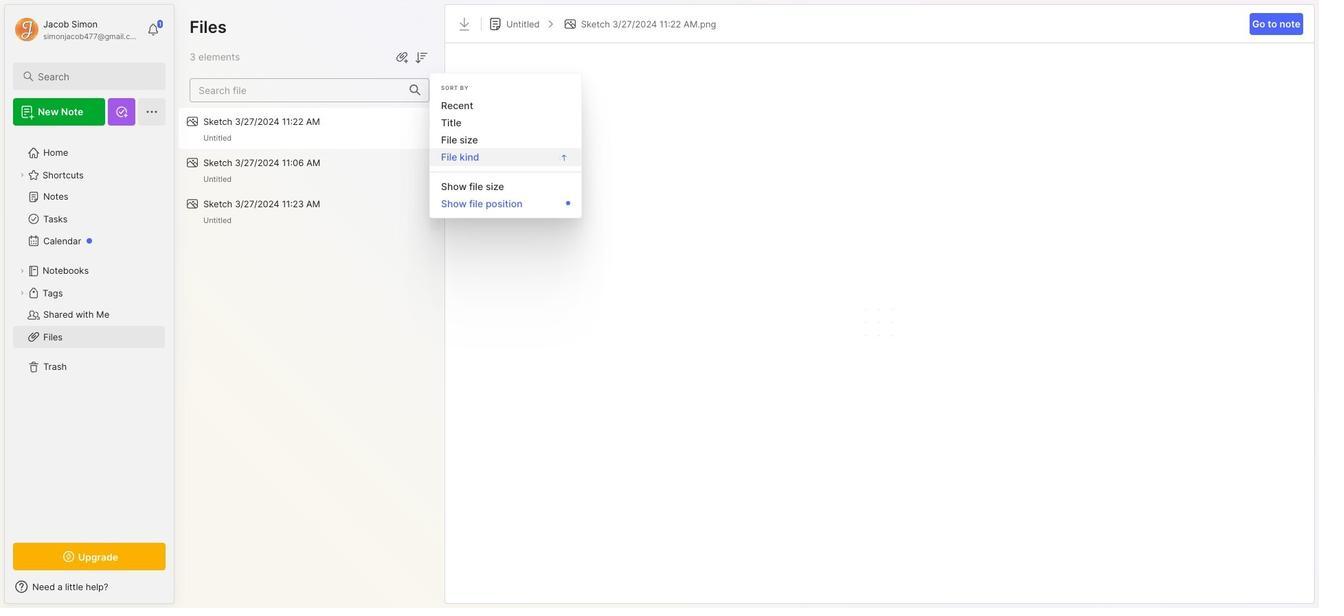 Task type: describe. For each thing, give the bounding box(es) containing it.
expand notebooks image
[[18, 267, 26, 276]]

Search file text field
[[190, 79, 401, 101]]

click to collapse image
[[174, 584, 184, 600]]

tree inside main element
[[5, 134, 174, 531]]

expand tags image
[[18, 289, 26, 298]]

none search field inside main element
[[38, 68, 153, 85]]

WHAT'S NEW field
[[5, 577, 174, 599]]



Task type: locate. For each thing, give the bounding box(es) containing it.
Account field
[[13, 16, 140, 43]]

dropdown list menu
[[430, 79, 581, 212]]

tree
[[5, 134, 174, 531]]

None search field
[[38, 68, 153, 85]]

main element
[[0, 0, 179, 609]]

Search text field
[[38, 70, 153, 83]]

vhjsd field
[[413, 48, 430, 66]]

menu item
[[430, 148, 581, 166]]

preview image
[[859, 57, 901, 590]]



Task type: vqa. For each thing, say whether or not it's contained in the screenshot.
SEARCH BOX
yes



